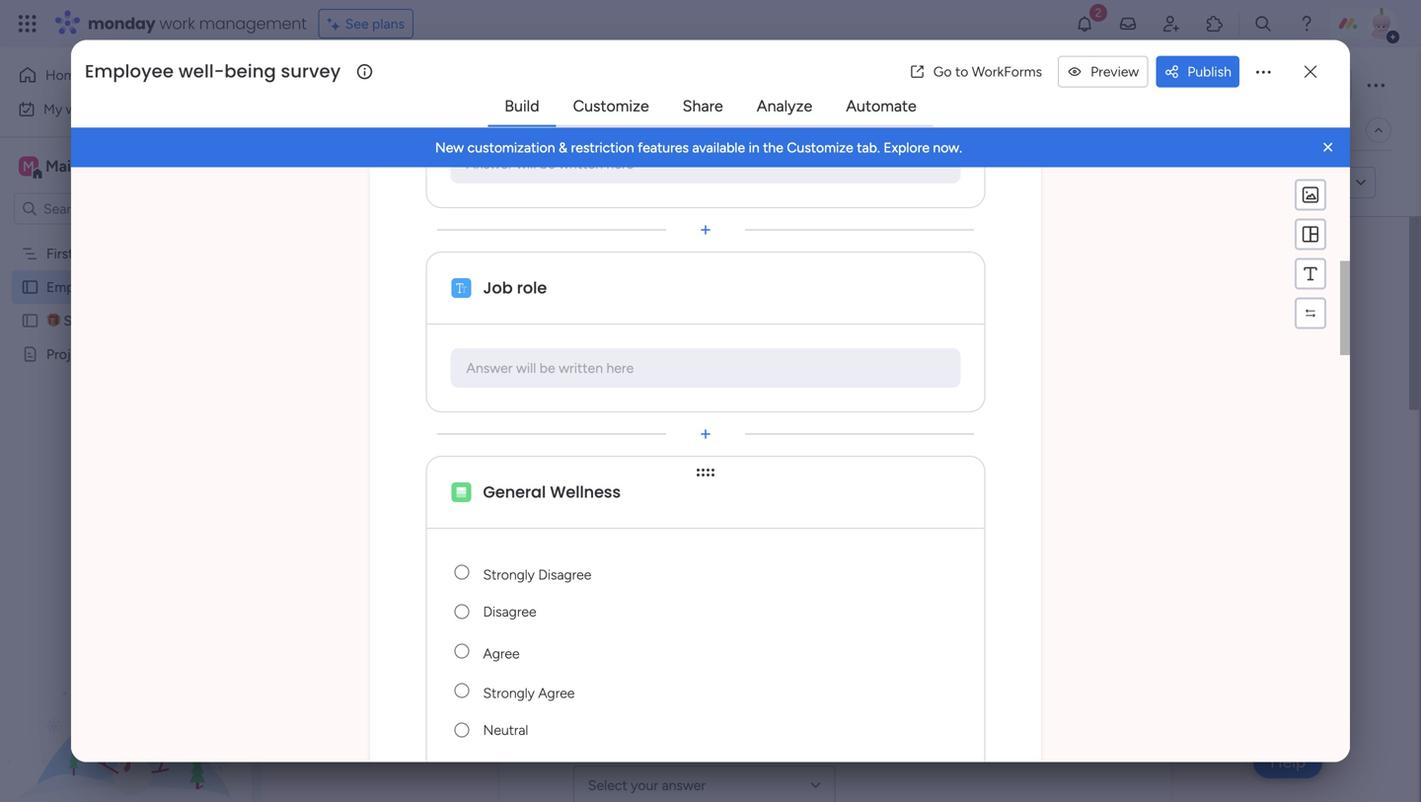 Task type: locate. For each thing, give the bounding box(es) containing it.
here
[[607, 360, 634, 377]]

strongly
[[483, 567, 535, 584], [483, 685, 535, 702]]

1 horizontal spatial agree
[[539, 685, 575, 702]]

1 vertical spatial strongly
[[483, 685, 535, 702]]

automate down the "invite / 1" button
[[1273, 122, 1335, 139]]

invite / 1
[[1292, 77, 1344, 93]]

component__icon image
[[452, 279, 472, 298], [452, 483, 472, 503]]

customize
[[573, 97, 649, 116], [787, 139, 854, 156]]

employee inside form form
[[574, 305, 730, 349]]

public board image
[[21, 312, 39, 330]]

main
[[45, 157, 80, 176]]

0 vertical spatial customize
[[573, 97, 649, 116]]

0 vertical spatial menu image
[[1301, 225, 1321, 245]]

& for customization
[[559, 139, 568, 156]]

0 horizontal spatial &
[[155, 346, 164, 363]]

2 name group from the top
[[574, 486, 1098, 600]]

employee down first board
[[46, 279, 108, 296]]

0 vertical spatial agree
[[483, 646, 520, 663]]

employee well-being survey field up add view image
[[295, 63, 743, 107]]

customize up 'restriction'
[[573, 97, 649, 116]]

&
[[559, 139, 568, 156], [155, 346, 164, 363]]

copy form link button
[[1212, 167, 1347, 199]]

employee
[[85, 59, 174, 84], [300, 63, 453, 107], [46, 279, 108, 296], [574, 305, 730, 349]]

see plans button
[[319, 9, 414, 39]]

component__icon image left job
[[452, 279, 472, 298]]

build
[[505, 97, 540, 116]]

well-
[[179, 59, 224, 84], [461, 63, 539, 107], [111, 279, 141, 296], [739, 305, 819, 349]]

1 component__icon image from the top
[[452, 279, 472, 298]]

role
[[517, 277, 547, 299]]

automate
[[846, 97, 917, 116], [1273, 122, 1335, 139]]

being inside "field"
[[224, 59, 276, 84]]

option
[[0, 236, 252, 240]]

customization tools toolbar
[[1296, 179, 1327, 329]]

1 horizontal spatial form
[[453, 122, 485, 139]]

background color and image selector image
[[1301, 185, 1321, 205]]

strongly for strongly disagree
[[483, 567, 535, 584]]

invite
[[1292, 77, 1326, 93]]

preview
[[1091, 63, 1140, 80]]

table button
[[299, 115, 377, 146]]

form up new
[[453, 122, 485, 139]]

1 vertical spatial component__icon image
[[452, 483, 472, 503]]

add new question image
[[696, 220, 716, 240]]

0 vertical spatial work
[[160, 12, 195, 35]]

strongly inside 'button'
[[483, 567, 535, 584]]

work for monday
[[160, 12, 195, 35]]

answer
[[467, 360, 513, 377]]

2 component__icon image from the top
[[452, 483, 472, 503]]

the
[[763, 139, 784, 156]]

employee well-being survey
[[85, 59, 341, 84], [300, 63, 738, 107], [46, 279, 220, 296], [574, 305, 1024, 349]]

1 form button from the left
[[377, 115, 439, 146]]

& right requests
[[155, 346, 164, 363]]

form button
[[377, 115, 439, 146], [439, 115, 500, 146]]

add new question image
[[696, 425, 716, 444]]

1 horizontal spatial customize
[[787, 139, 854, 156]]

customize inside banner banner
[[787, 139, 854, 156]]

1 vertical spatial menu image
[[1301, 264, 1321, 284]]

employee up here
[[574, 305, 730, 349]]

department
[[574, 500, 670, 522]]

form form
[[71, 48, 1351, 803], [262, 217, 1420, 803]]

powered
[[396, 174, 458, 192]]

management
[[199, 12, 307, 35]]

go to workforms button
[[902, 56, 1051, 88]]

work right my
[[66, 101, 96, 118]]

None field
[[480, 593, 961, 632], [480, 711, 961, 751], [480, 593, 961, 632], [480, 711, 961, 751]]

strongly for strongly agree
[[483, 685, 535, 702]]

copy form link
[[1249, 175, 1339, 191]]

1 name group from the top
[[574, 371, 1098, 486]]

work right monday on the left top of page
[[160, 12, 195, 35]]

🎁 secret santa
[[46, 313, 143, 329]]

disagree
[[539, 567, 592, 584]]

search everything image
[[1254, 14, 1274, 34]]

wellness
[[550, 482, 621, 504]]

form up the powered
[[392, 122, 424, 139]]

tab.
[[857, 139, 881, 156]]

now.
[[934, 139, 963, 156]]

in
[[749, 139, 760, 156]]

select product image
[[18, 14, 38, 34]]

see
[[345, 15, 369, 32]]

form
[[392, 122, 424, 139], [453, 122, 485, 139]]

1 vertical spatial &
[[155, 346, 164, 363]]

ruby anderson image
[[1367, 8, 1398, 39]]

component__icon image left general
[[452, 483, 472, 503]]

workforms
[[972, 63, 1043, 80]]

agree
[[483, 646, 520, 663], [539, 685, 575, 702]]

go to workforms
[[934, 63, 1043, 80]]

1 vertical spatial customize
[[787, 139, 854, 156]]

analyze link
[[741, 89, 829, 124]]

my work
[[43, 101, 96, 118]]

new
[[435, 139, 464, 156]]

& left 'restriction'
[[559, 139, 568, 156]]

employee well-being survey field down monday work management
[[80, 59, 354, 85]]

0 horizontal spatial customize
[[573, 97, 649, 116]]

customize right the
[[787, 139, 854, 156]]

menu image
[[1301, 225, 1321, 245], [1301, 264, 1321, 284]]

close image
[[1319, 138, 1339, 158]]

form button left add view image
[[439, 115, 500, 146]]

customize link
[[557, 89, 665, 124]]

add view image
[[512, 123, 520, 138]]

0 horizontal spatial agree
[[483, 646, 520, 663]]

1 strongly from the top
[[483, 567, 535, 584]]

requests
[[94, 346, 152, 363]]

0 vertical spatial automate
[[846, 97, 917, 116]]

form button up the powered
[[377, 115, 439, 146]]

0 horizontal spatial form
[[392, 122, 424, 139]]

0 vertical spatial strongly
[[483, 567, 535, 584]]

drag to reorder the question image
[[696, 463, 716, 483]]

3 name group from the top
[[574, 600, 1098, 715]]

1 menu image from the top
[[1301, 225, 1321, 245]]

list box
[[0, 233, 252, 638]]

build link
[[489, 89, 556, 124]]

1 horizontal spatial work
[[160, 12, 195, 35]]

tab list containing build
[[488, 88, 934, 127]]

tab list
[[488, 88, 934, 127]]

survey
[[281, 59, 341, 84], [635, 63, 738, 107], [179, 279, 220, 296], [919, 305, 1024, 349]]

automate up tab.
[[846, 97, 917, 116]]

& inside banner banner
[[559, 139, 568, 156]]

2 form button from the left
[[439, 115, 500, 146]]

approvals
[[168, 346, 229, 363]]

to
[[956, 63, 969, 80]]

name
[[574, 385, 622, 408]]

0 vertical spatial component__icon image
[[452, 279, 472, 298]]

form form containing job
[[71, 48, 1351, 803]]

strongly inside button
[[483, 685, 535, 702]]

& inside "list box"
[[155, 346, 164, 363]]

Employee well-being survey field
[[80, 59, 354, 85], [295, 63, 743, 107]]

integrate
[[1075, 122, 1132, 139]]

monday
[[88, 12, 156, 35]]

copy
[[1249, 175, 1282, 191]]

link
[[1318, 175, 1339, 191]]

inbox image
[[1119, 14, 1139, 34]]

2 strongly from the top
[[483, 685, 535, 702]]

employee up my work button
[[85, 59, 174, 84]]

invite members image
[[1162, 14, 1182, 34]]

first
[[46, 245, 73, 262]]

work inside button
[[66, 101, 96, 118]]

1 vertical spatial automate
[[1273, 122, 1335, 139]]

0 vertical spatial &
[[559, 139, 568, 156]]

more actions image
[[1254, 62, 1274, 82]]

written
[[559, 360, 603, 377]]

0 horizontal spatial work
[[66, 101, 96, 118]]

name group
[[574, 371, 1098, 486], [574, 486, 1098, 600], [574, 600, 1098, 715], [574, 715, 1098, 803]]

work
[[160, 12, 195, 35], [66, 101, 96, 118]]

preview button
[[1059, 56, 1149, 88]]

new customization & restriction features available in the customize tab. explore now.
[[435, 139, 963, 156]]

1 vertical spatial work
[[66, 101, 96, 118]]

workspace selection element
[[19, 155, 165, 180]]

1 horizontal spatial &
[[559, 139, 568, 156]]

help button
[[1254, 747, 1323, 779]]

Job role field
[[574, 651, 1098, 691]]



Task type: describe. For each thing, give the bounding box(es) containing it.
apps image
[[1206, 14, 1225, 34]]

customize inside tab list
[[573, 97, 649, 116]]

Name field
[[574, 422, 1098, 462]]

answer will be written here
[[467, 360, 634, 377]]

banner banner
[[71, 128, 1351, 168]]

invite / 1 button
[[1255, 69, 1353, 101]]

analyze
[[757, 97, 813, 116]]

workforms logo image
[[487, 167, 599, 199]]

dapulse integrations image
[[1053, 123, 1067, 138]]

strongly disagree
[[483, 567, 592, 584]]

employee up table
[[300, 63, 453, 107]]

board
[[77, 245, 113, 262]]

job role
[[483, 277, 547, 299]]

table
[[330, 122, 362, 139]]

job
[[483, 277, 513, 299]]

go
[[934, 63, 952, 80]]

activity button
[[1154, 69, 1247, 101]]

general
[[483, 482, 546, 504]]

1
[[1338, 77, 1344, 93]]

restriction
[[571, 139, 635, 156]]

employee well-being survey field for activity popup button
[[295, 63, 743, 107]]

be
[[540, 360, 556, 377]]

share link
[[667, 89, 739, 124]]

available
[[693, 139, 746, 156]]

public board image
[[21, 278, 39, 297]]

4 name group from the top
[[574, 715, 1098, 803]]

lottie animation element
[[0, 603, 252, 803]]

automate link
[[831, 89, 933, 124]]

by
[[462, 174, 480, 192]]

secret
[[64, 313, 105, 329]]

1 form from the left
[[392, 122, 424, 139]]

lottie animation image
[[0, 603, 252, 803]]

2 menu image from the top
[[1301, 264, 1321, 284]]

employee inside "list box"
[[46, 279, 108, 296]]

being inside "list box"
[[141, 279, 176, 296]]

🎁
[[46, 313, 60, 329]]

workspace
[[84, 157, 162, 176]]

strongly agree button
[[480, 672, 961, 711]]

help image
[[1298, 14, 1317, 34]]

explore
[[884, 139, 930, 156]]

employee inside "field"
[[85, 59, 174, 84]]

see plans
[[345, 15, 405, 32]]

my work button
[[12, 93, 212, 125]]

1 vertical spatial agree
[[539, 685, 575, 702]]

employee well-being survey field for go to workforms button
[[80, 59, 354, 85]]

santa
[[108, 313, 143, 329]]

strongly agree
[[483, 685, 575, 702]]

/
[[1329, 77, 1335, 93]]

collapse board header image
[[1372, 122, 1387, 138]]

workspace image
[[19, 156, 39, 177]]

form form containing employee well-being survey
[[262, 217, 1420, 803]]

m
[[23, 158, 34, 175]]

publish button
[[1157, 56, 1240, 88]]

publish
[[1188, 63, 1232, 80]]

autopilot image
[[1249, 117, 1265, 142]]

first board
[[46, 245, 113, 262]]

my
[[43, 101, 62, 118]]

powered by
[[396, 174, 480, 192]]

customization
[[468, 139, 556, 156]]

0 horizontal spatial automate
[[846, 97, 917, 116]]

component__icon image for general wellness
[[452, 483, 472, 503]]

activity
[[1162, 77, 1210, 93]]

1 horizontal spatial automate
[[1273, 122, 1335, 139]]

2 form from the left
[[453, 122, 485, 139]]

project requests & approvals
[[46, 346, 229, 363]]

survey inside "list box"
[[179, 279, 220, 296]]

name group containing department
[[574, 486, 1098, 600]]

project
[[46, 346, 91, 363]]

Search in workspace field
[[41, 197, 165, 220]]

agree button
[[480, 632, 961, 672]]

strongly disagree button
[[480, 553, 961, 593]]

Department field
[[574, 537, 1098, 576]]

home
[[45, 67, 83, 83]]

plans
[[372, 15, 405, 32]]

work for my
[[66, 101, 96, 118]]

will
[[516, 360, 537, 377]]

name group containing name
[[574, 371, 1098, 486]]

component__icon image for job role
[[452, 279, 472, 298]]

form
[[1285, 175, 1315, 191]]

general wellness
[[483, 482, 621, 504]]

features
[[638, 139, 689, 156]]

main workspace
[[45, 157, 162, 176]]

monday work management
[[88, 12, 307, 35]]

& for requests
[[155, 346, 164, 363]]

list box containing first board
[[0, 233, 252, 638]]

notifications image
[[1075, 14, 1095, 34]]

help
[[1271, 752, 1306, 773]]

2 image
[[1090, 1, 1108, 23]]

survey inside "field"
[[281, 59, 341, 84]]

home button
[[12, 59, 212, 91]]

share
[[683, 97, 724, 116]]



Task type: vqa. For each thing, say whether or not it's contained in the screenshot.
1st component__icon from the top
yes



